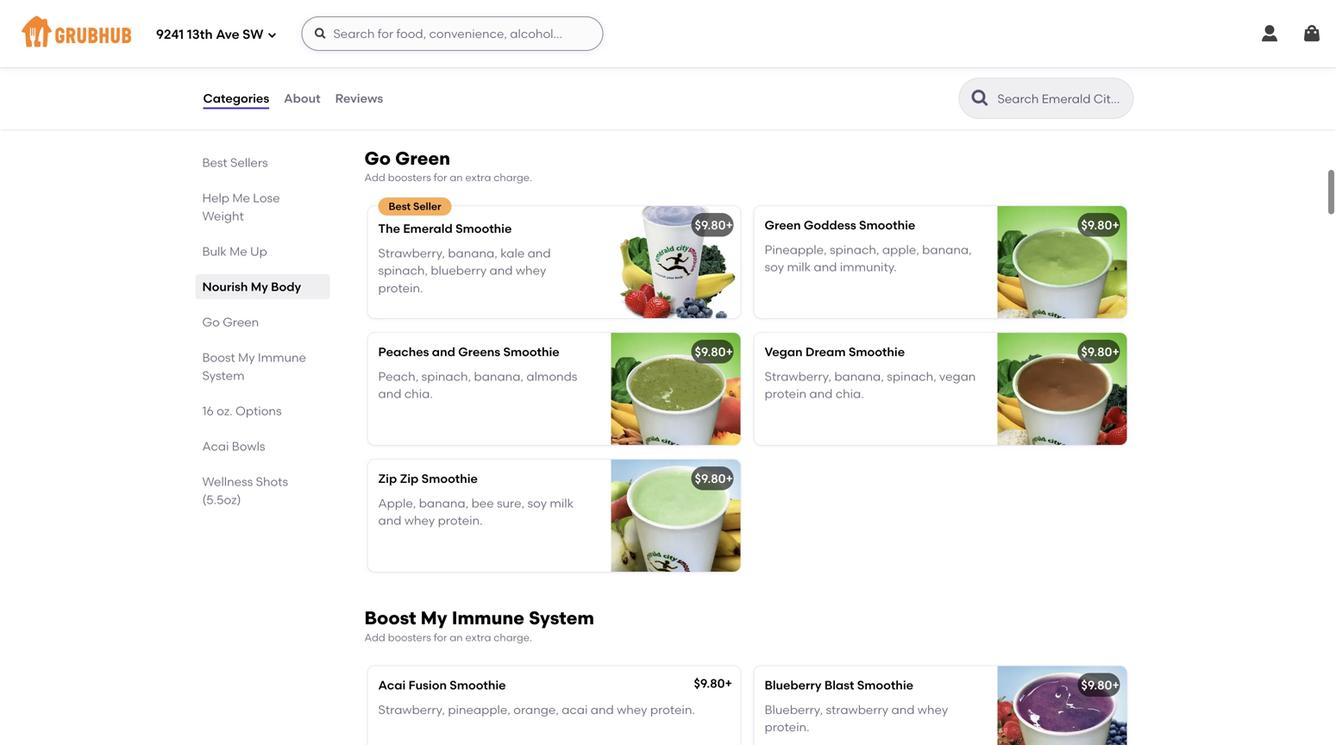 Task type: vqa. For each thing, say whether or not it's contained in the screenshot.
soy to the top
yes



Task type: describe. For each thing, give the bounding box(es) containing it.
go green tab
[[202, 313, 323, 331]]

charge. inside boost my immune system add boosters for an extra charge.
[[494, 632, 532, 644]]

go green add boosters for an extra charge.
[[365, 147, 532, 184]]

blueberry,
[[765, 703, 823, 717]]

wellness shots (5.5oz)
[[202, 475, 288, 507]]

smoothie for apple, banana, bee sure, soy milk and whey protein.
[[422, 472, 478, 486]]

for inside go green add boosters for an extra charge.
[[434, 171, 447, 184]]

lemon, strawberry, ice cream and whey protein. button
[[754, 0, 1127, 111]]

main navigation navigation
[[0, 0, 1336, 67]]

strawberry, for fusion
[[378, 703, 445, 717]]

best for best seller
[[389, 200, 411, 213]]

pineapple,
[[448, 703, 511, 717]]

my for nourish my body
[[251, 280, 268, 294]]

south pacific smoothie
[[378, 11, 516, 25]]

help
[[202, 191, 229, 205]]

oz.
[[217, 404, 233, 418]]

smoothie up almonds
[[503, 345, 560, 359]]

reviews
[[335, 91, 383, 106]]

acai fusion smoothie
[[378, 678, 506, 693]]

chia. inside peach, spinach, banana, almonds and chia.
[[404, 387, 433, 401]]

boost my immune system tab
[[202, 349, 323, 385]]

kale
[[501, 246, 525, 260]]

immune for boost my immune system add boosters for an extra charge.
[[452, 608, 525, 630]]

strawberry, banana, spinach, vegan protein and chia.
[[765, 369, 976, 401]]

$9.80 for strawberry, banana, spinach, vegan protein and chia.
[[1081, 345, 1113, 359]]

lemon, strawberry, ice cream and whey protein.
[[765, 35, 964, 67]]

peach, spinach, banana, almonds and chia.
[[378, 369, 578, 401]]

charge. inside go green add boosters for an extra charge.
[[494, 171, 532, 184]]

protein. inside lemon, strawberry, ice cream and whey protein.
[[798, 52, 843, 67]]

peach,
[[378, 369, 419, 384]]

acai
[[562, 703, 588, 717]]

+ for peach, spinach, banana, almonds and chia.
[[726, 345, 733, 359]]

bulk
[[202, 244, 227, 259]]

and left coconut.
[[561, 35, 584, 50]]

16 oz. options
[[202, 404, 282, 418]]

+ for strawberry, banana, spinach, vegan protein and chia.
[[1113, 345, 1120, 359]]

best sellers
[[202, 155, 268, 170]]

bulk me up
[[202, 244, 267, 259]]

about
[[284, 91, 321, 106]]

16 oz. options tab
[[202, 402, 323, 420]]

and down the kale
[[490, 263, 513, 278]]

2 svg image from the left
[[1302, 23, 1323, 44]]

banana, inside pineapple, spinach, apple, banana, soy milk and immunity.
[[922, 242, 972, 257]]

vegan dream smoothie
[[765, 345, 905, 359]]

almonds
[[527, 369, 578, 384]]

south
[[378, 11, 413, 25]]

sellers
[[230, 155, 268, 170]]

banana, strawberry, pineapple and coconut.
[[378, 35, 639, 50]]

1 zip from the left
[[378, 472, 397, 486]]

peaches and greens smoothie
[[378, 345, 560, 359]]

banana,
[[378, 35, 428, 50]]

protein
[[765, 387, 807, 401]]

bulk me up tab
[[202, 242, 323, 261]]

shots
[[256, 475, 288, 489]]

emerald
[[403, 221, 453, 236]]

strawberry, for banana,
[[431, 35, 496, 50]]

my for boost my immune system
[[238, 350, 255, 365]]

system for boost my immune system
[[202, 368, 245, 383]]

ave
[[216, 27, 239, 42]]

options
[[236, 404, 282, 418]]

sw
[[243, 27, 264, 42]]

pineapple,
[[765, 242, 827, 257]]

nourish my body tab
[[202, 278, 323, 296]]

coconut.
[[587, 35, 639, 50]]

go green
[[202, 315, 259, 330]]

boost for boost my immune system add boosters for an extra charge.
[[365, 608, 416, 630]]

add inside boost my immune system add boosters for an extra charge.
[[365, 632, 385, 644]]

+ for apple, banana, bee sure, soy milk and whey protein.
[[726, 472, 733, 486]]

best seller
[[389, 200, 441, 213]]

green for go green
[[223, 315, 259, 330]]

1 horizontal spatial svg image
[[314, 27, 327, 41]]

vegan
[[765, 345, 803, 359]]

whey inside "strawberry, banana, kale and spinach, blueberry and whey protein."
[[516, 263, 546, 278]]

$9.80 + for apple, banana, bee sure, soy milk and whey protein.
[[695, 472, 733, 486]]

greens
[[458, 345, 500, 359]]

banana, for strawberry, banana, kale and spinach, blueberry and whey protein.
[[448, 246, 498, 260]]

lose
[[253, 191, 280, 205]]

$9.80 + for strawberry, banana, spinach, vegan protein and chia.
[[1081, 345, 1120, 359]]

whey inside 'apple, banana, bee sure, soy milk and whey protein.'
[[404, 514, 435, 528]]

and right the kale
[[528, 246, 551, 260]]

strawberry, for dream
[[765, 369, 832, 384]]

strawberry
[[826, 703, 889, 717]]

9241
[[156, 27, 184, 42]]

+ for pineapple, spinach, apple, banana, soy milk and immunity.
[[1113, 218, 1120, 233]]

zip zip smoothie
[[378, 472, 478, 486]]

spinach, inside pineapple, spinach, apple, banana, soy milk and immunity.
[[830, 242, 880, 257]]

boost my immune system
[[202, 350, 306, 383]]

extra inside go green add boosters for an extra charge.
[[465, 171, 491, 184]]

pineapple, spinach, apple, banana, soy milk and immunity.
[[765, 242, 972, 275]]

help me lose weight
[[202, 191, 280, 223]]

strawberry, banana, kale and spinach, blueberry and whey protein.
[[378, 246, 551, 296]]

ice
[[879, 35, 897, 50]]

green goddess smoothie
[[765, 218, 916, 233]]

9241 13th ave sw
[[156, 27, 264, 42]]

blueberry, strawberry and whey protein.
[[765, 703, 948, 735]]

fusion
[[409, 678, 447, 693]]

the
[[378, 221, 400, 236]]

+ for blueberry, strawberry and whey protein.
[[1113, 678, 1120, 693]]

for inside boost my immune system add boosters for an extra charge.
[[434, 632, 447, 644]]

13th
[[187, 27, 213, 42]]

smoothie for strawberry, banana, spinach, vegan protein and chia.
[[849, 345, 905, 359]]

and inside blueberry, strawberry and whey protein.
[[892, 703, 915, 717]]

wellness
[[202, 475, 253, 489]]

banana, for strawberry, banana, spinach, vegan protein and chia.
[[835, 369, 884, 384]]

boost my immune system add boosters for an extra charge.
[[365, 608, 594, 644]]

go for go green
[[202, 315, 220, 330]]

nourish my body
[[202, 280, 301, 294]]

acai bowls
[[202, 439, 265, 454]]

spinach, inside peach, spinach, banana, almonds and chia.
[[422, 369, 471, 384]]

me for bulk
[[230, 244, 247, 259]]

an inside go green add boosters for an extra charge.
[[450, 171, 463, 184]]

lemon,
[[765, 35, 808, 50]]

green for go green add boosters for an extra charge.
[[395, 147, 450, 169]]

immunity.
[[840, 260, 897, 275]]

milk for apple, banana, bee sure, soy milk and whey protein.
[[550, 496, 574, 511]]

blast
[[825, 678, 854, 693]]

protein. inside 'apple, banana, bee sure, soy milk and whey protein.'
[[438, 514, 483, 528]]



Task type: locate. For each thing, give the bounding box(es) containing it.
boost down go green in the top left of the page
[[202, 350, 235, 365]]

1 boosters from the top
[[388, 171, 431, 184]]

boost
[[202, 350, 235, 365], [365, 608, 416, 630]]

categories button
[[202, 67, 270, 129]]

green goddess smoothie image
[[998, 206, 1127, 318]]

the emerald smoothie
[[378, 221, 512, 236]]

strawberry, inside 'strawberry, banana, spinach, vegan protein and chia.'
[[765, 369, 832, 384]]

spinach, down peaches and greens smoothie
[[422, 369, 471, 384]]

smoothie up the kale
[[456, 221, 512, 236]]

and down "peach,"
[[378, 387, 402, 401]]

boosters inside go green add boosters for an extra charge.
[[388, 171, 431, 184]]

add inside go green add boosters for an extra charge.
[[365, 171, 385, 184]]

for up acai fusion smoothie
[[434, 632, 447, 644]]

extra up acai fusion smoothie
[[465, 632, 491, 644]]

0 vertical spatial immune
[[258, 350, 306, 365]]

weight
[[202, 209, 244, 223]]

charge. up the kale
[[494, 171, 532, 184]]

smoothie up banana, strawberry, pineapple and coconut.
[[460, 11, 516, 25]]

zip
[[378, 472, 397, 486], [400, 472, 419, 486]]

and right protein
[[810, 387, 833, 401]]

chia. inside 'strawberry, banana, spinach, vegan protein and chia.'
[[836, 387, 864, 401]]

$9.80 for apple, banana, bee sure, soy milk and whey protein.
[[695, 472, 726, 486]]

strawberry,
[[431, 35, 496, 50], [811, 35, 876, 50]]

smoothie for pineapple, spinach, apple, banana, soy milk and immunity.
[[859, 218, 916, 233]]

0 horizontal spatial green
[[223, 315, 259, 330]]

smoothie for strawberry, banana, kale and spinach, blueberry and whey protein.
[[456, 221, 512, 236]]

boost for boost my immune system
[[202, 350, 235, 365]]

protein.
[[798, 52, 843, 67], [378, 281, 423, 296], [438, 514, 483, 528], [650, 703, 695, 717], [765, 720, 810, 735]]

0 horizontal spatial immune
[[258, 350, 306, 365]]

2 add from the top
[[365, 632, 385, 644]]

0 horizontal spatial milk
[[550, 496, 574, 511]]

0 horizontal spatial acai
[[202, 439, 229, 454]]

go up best seller
[[365, 147, 391, 169]]

zesty lemon smoothie image
[[998, 0, 1127, 111]]

1 vertical spatial boosters
[[388, 632, 431, 644]]

pacific
[[415, 11, 457, 25]]

strawberry,
[[378, 246, 445, 260], [765, 369, 832, 384], [378, 703, 445, 717]]

my for boost my immune system add boosters for an extra charge.
[[421, 608, 447, 630]]

and inside peach, spinach, banana, almonds and chia.
[[378, 387, 402, 401]]

1 vertical spatial an
[[450, 632, 463, 644]]

acai left the bowls on the bottom
[[202, 439, 229, 454]]

svg image
[[314, 27, 327, 41], [267, 30, 277, 40]]

spinach, up immunity.
[[830, 242, 880, 257]]

and down apple,
[[378, 514, 402, 528]]

body
[[271, 280, 301, 294]]

chia. down "peach,"
[[404, 387, 433, 401]]

strawberry, down emerald
[[378, 246, 445, 260]]

banana, inside peach, spinach, banana, almonds and chia.
[[474, 369, 524, 384]]

spinach, left vegan
[[887, 369, 937, 384]]

whey right strawberry
[[918, 703, 948, 717]]

0 vertical spatial go
[[365, 147, 391, 169]]

smoothie for blueberry, strawberry and whey protein.
[[857, 678, 914, 693]]

immune inside boost my immune system
[[258, 350, 306, 365]]

whey down the kale
[[516, 263, 546, 278]]

banana,
[[922, 242, 972, 257], [448, 246, 498, 260], [474, 369, 524, 384], [835, 369, 884, 384], [419, 496, 469, 511]]

2 vertical spatial strawberry,
[[378, 703, 445, 717]]

boosters up fusion
[[388, 632, 431, 644]]

and inside 'apple, banana, bee sure, soy milk and whey protein.'
[[378, 514, 402, 528]]

0 vertical spatial charge.
[[494, 171, 532, 184]]

smoothie up bee
[[422, 472, 478, 486]]

immune down go green tab
[[258, 350, 306, 365]]

soy down pineapple,
[[765, 260, 784, 275]]

1 vertical spatial strawberry,
[[765, 369, 832, 384]]

1 vertical spatial green
[[765, 218, 801, 233]]

$9.80 + for pineapple, spinach, apple, banana, soy milk and immunity.
[[1081, 218, 1120, 233]]

apple,
[[378, 496, 416, 511]]

green inside go green add boosters for an extra charge.
[[395, 147, 450, 169]]

0 vertical spatial system
[[202, 368, 245, 383]]

acai bowls tab
[[202, 437, 323, 456]]

1 horizontal spatial chia.
[[836, 387, 864, 401]]

banana, right apple,
[[922, 242, 972, 257]]

search icon image
[[970, 88, 991, 109]]

acai for acai fusion smoothie
[[378, 678, 406, 693]]

peaches and greens smoothie image
[[611, 333, 741, 445]]

strawberry, left ice at top right
[[811, 35, 876, 50]]

$9.80 for blueberry, strawberry and whey protein.
[[1081, 678, 1113, 693]]

boosters inside boost my immune system add boosters for an extra charge.
[[388, 632, 431, 644]]

my
[[251, 280, 268, 294], [238, 350, 255, 365], [421, 608, 447, 630]]

1 horizontal spatial green
[[395, 147, 450, 169]]

milk inside 'apple, banana, bee sure, soy milk and whey protein.'
[[550, 496, 574, 511]]

1 vertical spatial system
[[529, 608, 594, 630]]

1 horizontal spatial acai
[[378, 678, 406, 693]]

boost inside boost my immune system
[[202, 350, 235, 365]]

green up 'seller'
[[395, 147, 450, 169]]

(5.5oz)
[[202, 493, 241, 507]]

1 vertical spatial boost
[[365, 608, 416, 630]]

bowls
[[232, 439, 265, 454]]

1 horizontal spatial go
[[365, 147, 391, 169]]

milk inside pineapple, spinach, apple, banana, soy milk and immunity.
[[787, 260, 811, 275]]

best
[[202, 155, 227, 170], [389, 200, 411, 213]]

$9.80 + for peach, spinach, banana, almonds and chia.
[[695, 345, 733, 359]]

an
[[450, 171, 463, 184], [450, 632, 463, 644]]

and inside lemon, strawberry, ice cream and whey protein.
[[941, 35, 964, 50]]

smoothie up apple,
[[859, 218, 916, 233]]

banana, down zip zip smoothie
[[419, 496, 469, 511]]

milk
[[787, 260, 811, 275], [550, 496, 574, 511]]

boosters up best seller
[[388, 171, 431, 184]]

+
[[726, 218, 733, 233], [1113, 218, 1120, 233], [726, 345, 733, 359], [1113, 345, 1120, 359], [726, 472, 733, 486], [725, 676, 732, 691], [1113, 678, 1120, 693]]

1 vertical spatial milk
[[550, 496, 574, 511]]

2 vertical spatial green
[[223, 315, 259, 330]]

up
[[250, 244, 267, 259]]

dream
[[806, 345, 846, 359]]

immune
[[258, 350, 306, 365], [452, 608, 525, 630]]

whey inside lemon, strawberry, ice cream and whey protein.
[[765, 52, 795, 67]]

boost up fusion
[[365, 608, 416, 630]]

1 vertical spatial best
[[389, 200, 411, 213]]

2 vertical spatial my
[[421, 608, 447, 630]]

whey inside blueberry, strawberry and whey protein.
[[918, 703, 948, 717]]

best left sellers
[[202, 155, 227, 170]]

green up pineapple,
[[765, 218, 801, 233]]

banana, down vegan dream smoothie
[[835, 369, 884, 384]]

wellness shots (5.5oz) tab
[[202, 473, 323, 509]]

1 strawberry, from the left
[[431, 35, 496, 50]]

and right acai
[[591, 703, 614, 717]]

banana, inside 'apple, banana, bee sure, soy milk and whey protein.'
[[419, 496, 469, 511]]

my up fusion
[[421, 608, 447, 630]]

strawberry, for lemon,
[[811, 35, 876, 50]]

1 horizontal spatial boost
[[365, 608, 416, 630]]

sure,
[[497, 496, 525, 511]]

an up "the emerald smoothie"
[[450, 171, 463, 184]]

svg image up 'about'
[[314, 27, 327, 41]]

0 vertical spatial boost
[[202, 350, 235, 365]]

1 vertical spatial go
[[202, 315, 220, 330]]

go down nourish
[[202, 315, 220, 330]]

1 chia. from the left
[[404, 387, 433, 401]]

1 an from the top
[[450, 171, 463, 184]]

spinach, inside "strawberry, banana, kale and spinach, blueberry and whey protein."
[[378, 263, 428, 278]]

blueberry blast smoothie
[[765, 678, 914, 693]]

1 horizontal spatial zip
[[400, 472, 419, 486]]

0 vertical spatial extra
[[465, 171, 491, 184]]

me left 'lose'
[[232, 191, 250, 205]]

boosters
[[388, 171, 431, 184], [388, 632, 431, 644]]

1 add from the top
[[365, 171, 385, 184]]

milk for pineapple, spinach, apple, banana, soy milk and immunity.
[[787, 260, 811, 275]]

whey right acai
[[617, 703, 648, 717]]

best for best sellers
[[202, 155, 227, 170]]

an up acai fusion smoothie
[[450, 632, 463, 644]]

Search Emerald City Smoothie search field
[[996, 91, 1128, 107]]

my inside boost my immune system add boosters for an extra charge.
[[421, 608, 447, 630]]

add
[[365, 171, 385, 184], [365, 632, 385, 644]]

1 horizontal spatial milk
[[787, 260, 811, 275]]

1 vertical spatial acai
[[378, 678, 406, 693]]

and inside pineapple, spinach, apple, banana, soy milk and immunity.
[[814, 260, 837, 275]]

0 vertical spatial soy
[[765, 260, 784, 275]]

1 vertical spatial extra
[[465, 632, 491, 644]]

protein. inside blueberry, strawberry and whey protein.
[[765, 720, 810, 735]]

$9.80
[[695, 218, 726, 233], [1081, 218, 1113, 233], [695, 345, 726, 359], [1081, 345, 1113, 359], [695, 472, 726, 486], [694, 676, 725, 691], [1081, 678, 1113, 693]]

1 horizontal spatial svg image
[[1302, 23, 1323, 44]]

0 horizontal spatial go
[[202, 315, 220, 330]]

2 charge. from the top
[[494, 632, 532, 644]]

smoothie up strawberry
[[857, 678, 914, 693]]

1 vertical spatial my
[[238, 350, 255, 365]]

protein. inside "strawberry, banana, kale and spinach, blueberry and whey protein."
[[378, 281, 423, 296]]

best up the
[[389, 200, 411, 213]]

extra up "the emerald smoothie"
[[465, 171, 491, 184]]

0 horizontal spatial best
[[202, 155, 227, 170]]

extra inside boost my immune system add boosters for an extra charge.
[[465, 632, 491, 644]]

and inside 'strawberry, banana, spinach, vegan protein and chia.'
[[810, 387, 833, 401]]

banana, inside "strawberry, banana, kale and spinach, blueberry and whey protein."
[[448, 246, 498, 260]]

0 vertical spatial best
[[202, 155, 227, 170]]

1 vertical spatial me
[[230, 244, 247, 259]]

1 vertical spatial for
[[434, 632, 447, 644]]

0 vertical spatial for
[[434, 171, 447, 184]]

$9.80 + for blueberry, strawberry and whey protein.
[[1081, 678, 1120, 693]]

green inside tab
[[223, 315, 259, 330]]

me left up
[[230, 244, 247, 259]]

add up acai fusion smoothie
[[365, 632, 385, 644]]

pineapple
[[499, 35, 558, 50]]

vegan dream smoothie image
[[998, 333, 1127, 445]]

2 boosters from the top
[[388, 632, 431, 644]]

charge.
[[494, 171, 532, 184], [494, 632, 532, 644]]

1 horizontal spatial soy
[[765, 260, 784, 275]]

banana, up blueberry
[[448, 246, 498, 260]]

1 horizontal spatial best
[[389, 200, 411, 213]]

1 vertical spatial charge.
[[494, 632, 532, 644]]

16
[[202, 404, 214, 418]]

and right cream
[[941, 35, 964, 50]]

for
[[434, 171, 447, 184], [434, 632, 447, 644]]

strawberry, down south pacific smoothie
[[431, 35, 496, 50]]

2 zip from the left
[[400, 472, 419, 486]]

0 horizontal spatial boost
[[202, 350, 235, 365]]

2 extra from the top
[[465, 632, 491, 644]]

smoothie
[[460, 11, 516, 25], [859, 218, 916, 233], [456, 221, 512, 236], [503, 345, 560, 359], [849, 345, 905, 359], [422, 472, 478, 486], [450, 678, 506, 693], [857, 678, 914, 693]]

apple,
[[882, 242, 920, 257]]

me for help
[[232, 191, 250, 205]]

bee
[[472, 496, 494, 511]]

Search for food, convenience, alcohol... search field
[[302, 16, 603, 51]]

soy for pineapple, spinach, apple, banana, soy milk and immunity.
[[765, 260, 784, 275]]

my inside tab
[[251, 280, 268, 294]]

1 horizontal spatial strawberry,
[[811, 35, 876, 50]]

soy for apple, banana, bee sure, soy milk and whey protein.
[[528, 496, 547, 511]]

smoothie for banana, strawberry, pineapple and coconut.
[[460, 11, 516, 25]]

soy inside 'apple, banana, bee sure, soy milk and whey protein.'
[[528, 496, 547, 511]]

blueberry
[[431, 263, 487, 278]]

2 strawberry, from the left
[[811, 35, 876, 50]]

go
[[365, 147, 391, 169], [202, 315, 220, 330]]

2 horizontal spatial green
[[765, 218, 801, 233]]

cream
[[900, 35, 938, 50]]

1 for from the top
[[434, 171, 447, 184]]

0 vertical spatial me
[[232, 191, 250, 205]]

0 vertical spatial milk
[[787, 260, 811, 275]]

soy right sure, at the bottom left of page
[[528, 496, 547, 511]]

vegan
[[939, 369, 976, 384]]

whey
[[765, 52, 795, 67], [516, 263, 546, 278], [404, 514, 435, 528], [617, 703, 648, 717], [918, 703, 948, 717]]

banana, down greens
[[474, 369, 524, 384]]

0 vertical spatial boosters
[[388, 171, 431, 184]]

1 horizontal spatial system
[[529, 608, 594, 630]]

0 vertical spatial my
[[251, 280, 268, 294]]

soy
[[765, 260, 784, 275], [528, 496, 547, 511]]

spinach, inside 'strawberry, banana, spinach, vegan protein and chia.'
[[887, 369, 937, 384]]

0 horizontal spatial chia.
[[404, 387, 433, 401]]

0 vertical spatial an
[[450, 171, 463, 184]]

an inside boost my immune system add boosters for an extra charge.
[[450, 632, 463, 644]]

$9.80 +
[[695, 218, 733, 233], [1081, 218, 1120, 233], [695, 345, 733, 359], [1081, 345, 1120, 359], [695, 472, 733, 486], [694, 676, 732, 691], [1081, 678, 1120, 693]]

system inside boost my immune system add boosters for an extra charge.
[[529, 608, 594, 630]]

about button
[[283, 67, 321, 129]]

1 svg image from the left
[[1260, 23, 1280, 44]]

smoothie up 'strawberry, banana, spinach, vegan protein and chia.'
[[849, 345, 905, 359]]

charge. up orange,
[[494, 632, 532, 644]]

strawberry, inside lemon, strawberry, ice cream and whey protein.
[[811, 35, 876, 50]]

blueberry blast smoothie image
[[998, 666, 1127, 745]]

categories
[[203, 91, 269, 106]]

0 vertical spatial strawberry,
[[378, 246, 445, 260]]

spinach,
[[830, 242, 880, 257], [378, 263, 428, 278], [422, 369, 471, 384], [887, 369, 937, 384]]

0 vertical spatial acai
[[202, 439, 229, 454]]

blueberry
[[765, 678, 822, 693]]

2 chia. from the left
[[836, 387, 864, 401]]

extra
[[465, 171, 491, 184], [465, 632, 491, 644]]

milk down pineapple,
[[787, 260, 811, 275]]

0 horizontal spatial svg image
[[1260, 23, 1280, 44]]

spinach, down the
[[378, 263, 428, 278]]

my inside boost my immune system
[[238, 350, 255, 365]]

banana, for apple, banana, bee sure, soy milk and whey protein.
[[419, 496, 469, 511]]

me inside help me lose weight
[[232, 191, 250, 205]]

strawberry, for emerald
[[378, 246, 445, 260]]

and down pineapple,
[[814, 260, 837, 275]]

immune up acai fusion smoothie
[[452, 608, 525, 630]]

acai left fusion
[[378, 678, 406, 693]]

strawberry, up protein
[[765, 369, 832, 384]]

$9.80 for peach, spinach, banana, almonds and chia.
[[695, 345, 726, 359]]

goddess
[[804, 218, 856, 233]]

go for go green add boosters for an extra charge.
[[365, 147, 391, 169]]

0 horizontal spatial zip
[[378, 472, 397, 486]]

acai inside 'tab'
[[202, 439, 229, 454]]

2 an from the top
[[450, 632, 463, 644]]

1 vertical spatial add
[[365, 632, 385, 644]]

smoothie up pineapple, on the bottom left
[[450, 678, 506, 693]]

system for boost my immune system add boosters for an extra charge.
[[529, 608, 594, 630]]

strawberry, inside "strawberry, banana, kale and spinach, blueberry and whey protein."
[[378, 246, 445, 260]]

smoothie for strawberry, pineapple, orange, acai and whey protein.
[[450, 678, 506, 693]]

2 for from the top
[[434, 632, 447, 644]]

0 vertical spatial green
[[395, 147, 450, 169]]

reviews button
[[334, 67, 384, 129]]

the emerald smoothie image
[[611, 206, 741, 318]]

boost inside boost my immune system add boosters for an extra charge.
[[365, 608, 416, 630]]

strawberry, pineapple, orange, acai and whey protein.
[[378, 703, 695, 717]]

milk right sure, at the bottom left of page
[[550, 496, 574, 511]]

apple, banana, bee sure, soy milk and whey protein.
[[378, 496, 574, 528]]

immune for boost my immune system
[[258, 350, 306, 365]]

and right strawberry
[[892, 703, 915, 717]]

strawberry, down fusion
[[378, 703, 445, 717]]

best sellers tab
[[202, 154, 323, 172]]

soy inside pineapple, spinach, apple, banana, soy milk and immunity.
[[765, 260, 784, 275]]

system inside boost my immune system
[[202, 368, 245, 383]]

add up the
[[365, 171, 385, 184]]

zip zip smoothie image
[[611, 460, 741, 572]]

help me lose weight tab
[[202, 189, 323, 225]]

my left 'body'
[[251, 280, 268, 294]]

whey down lemon,
[[765, 52, 795, 67]]

1 extra from the top
[[465, 171, 491, 184]]

and left greens
[[432, 345, 455, 359]]

orange,
[[514, 703, 559, 717]]

0 horizontal spatial strawberry,
[[431, 35, 496, 50]]

best inside tab
[[202, 155, 227, 170]]

0 vertical spatial add
[[365, 171, 385, 184]]

green down nourish my body
[[223, 315, 259, 330]]

1 charge. from the top
[[494, 171, 532, 184]]

for up 'seller'
[[434, 171, 447, 184]]

my down go green in the top left of the page
[[238, 350, 255, 365]]

whey down apple,
[[404, 514, 435, 528]]

go inside tab
[[202, 315, 220, 330]]

banana, inside 'strawberry, banana, spinach, vegan protein and chia.'
[[835, 369, 884, 384]]

me
[[232, 191, 250, 205], [230, 244, 247, 259]]

svg image
[[1260, 23, 1280, 44], [1302, 23, 1323, 44]]

acai
[[202, 439, 229, 454], [378, 678, 406, 693]]

svg image right sw
[[267, 30, 277, 40]]

nourish
[[202, 280, 248, 294]]

immune inside boost my immune system add boosters for an extra charge.
[[452, 608, 525, 630]]

acai for acai bowls
[[202, 439, 229, 454]]

system
[[202, 368, 245, 383], [529, 608, 594, 630]]

1 vertical spatial immune
[[452, 608, 525, 630]]

0 horizontal spatial soy
[[528, 496, 547, 511]]

1 horizontal spatial immune
[[452, 608, 525, 630]]

go inside go green add boosters for an extra charge.
[[365, 147, 391, 169]]

0 horizontal spatial system
[[202, 368, 245, 383]]

$9.80 for pineapple, spinach, apple, banana, soy milk and immunity.
[[1081, 218, 1113, 233]]

chia. down vegan dream smoothie
[[836, 387, 864, 401]]

0 horizontal spatial svg image
[[267, 30, 277, 40]]

1 vertical spatial soy
[[528, 496, 547, 511]]

seller
[[413, 200, 441, 213]]

peaches
[[378, 345, 429, 359]]



